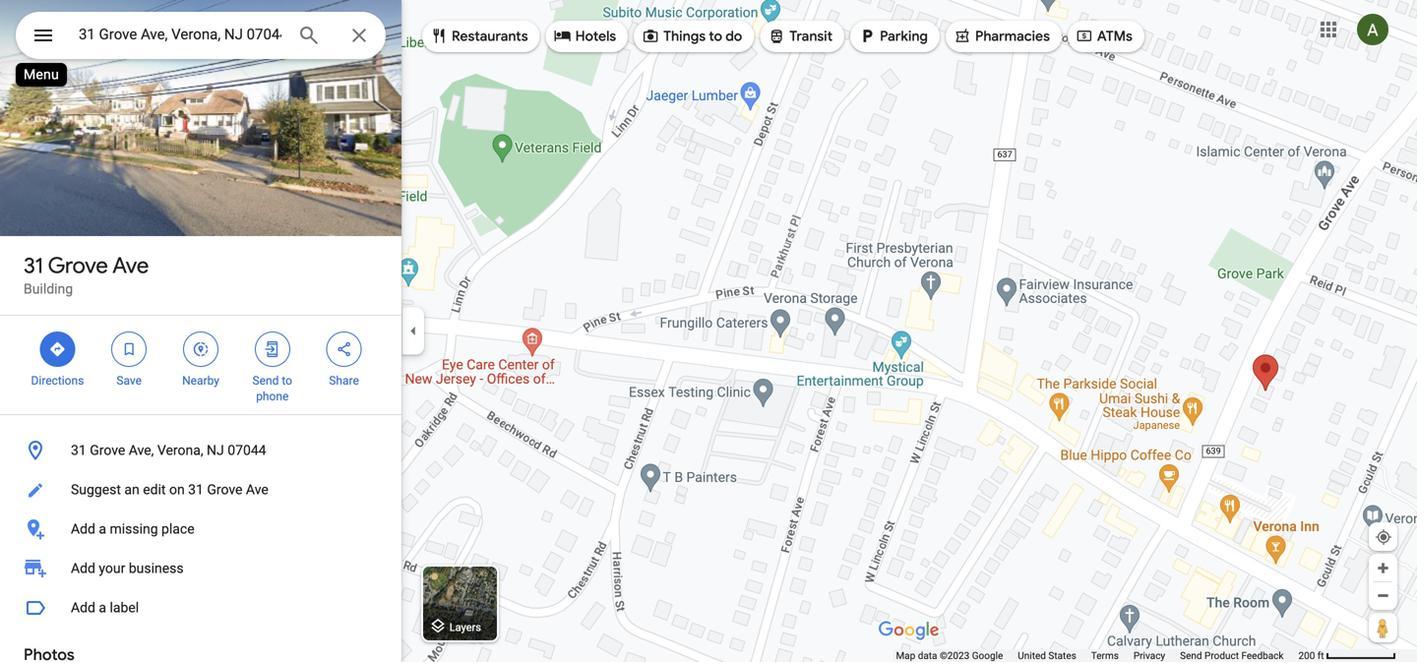 Task type: describe. For each thing, give the bounding box(es) containing it.
terms button
[[1091, 650, 1119, 662]]

to inside  things to do
[[709, 28, 722, 45]]

add for add your business
[[71, 561, 95, 577]]

 things to do
[[642, 25, 742, 47]]

business
[[129, 561, 184, 577]]

31 grove ave main content
[[0, 0, 402, 662]]

ave,
[[129, 442, 154, 459]]

31 grove ave, verona, nj 07044
[[71, 442, 266, 459]]

share
[[329, 374, 359, 388]]

200 ft button
[[1299, 650, 1397, 662]]

a for label
[[99, 600, 106, 616]]

parking
[[880, 28, 928, 45]]

on
[[169, 482, 185, 498]]

add a missing place button
[[0, 510, 402, 549]]

map
[[896, 650, 916, 662]]

grove for ave
[[48, 252, 108, 280]]

add for add a label
[[71, 600, 95, 616]]

do
[[726, 28, 742, 45]]

add your business link
[[0, 549, 402, 589]]

collapse side panel image
[[403, 320, 424, 342]]

ave inside 31 grove ave building
[[112, 252, 149, 280]]


[[642, 25, 660, 47]]

transit
[[790, 28, 833, 45]]

send for send product feedback
[[1180, 650, 1202, 662]]

a for missing
[[99, 521, 106, 537]]

save
[[116, 374, 142, 388]]

suggest
[[71, 482, 121, 498]]

add a label button
[[0, 589, 402, 628]]

phone
[[256, 390, 289, 404]]


[[192, 339, 210, 360]]

ave inside button
[[246, 482, 269, 498]]

building
[[24, 281, 73, 297]]

suggest an edit on 31 grove ave button
[[0, 470, 402, 510]]

privacy
[[1134, 650, 1165, 662]]

show your location image
[[1375, 529, 1393, 546]]

united
[[1018, 650, 1046, 662]]

label
[[110, 600, 139, 616]]

terms
[[1091, 650, 1119, 662]]

data
[[918, 650, 937, 662]]

layers
[[450, 621, 481, 634]]

2 horizontal spatial 31
[[188, 482, 204, 498]]


[[954, 25, 971, 47]]

grove inside suggest an edit on 31 grove ave button
[[207, 482, 243, 498]]

add a missing place
[[71, 521, 195, 537]]

 search field
[[16, 12, 386, 63]]

google maps element
[[0, 0, 1417, 662]]


[[430, 25, 448, 47]]


[[31, 21, 55, 50]]


[[49, 339, 66, 360]]

google
[[972, 650, 1003, 662]]

31 for ave
[[24, 252, 43, 280]]

directions
[[31, 374, 84, 388]]

07044
[[228, 442, 266, 459]]

google account: angela cha  
(angela.cha@adept.ai) image
[[1357, 14, 1389, 45]]


[[120, 339, 138, 360]]



Task type: locate. For each thing, give the bounding box(es) containing it.
nj
[[207, 442, 224, 459]]


[[768, 25, 786, 47]]

2 vertical spatial 31
[[188, 482, 204, 498]]

 pharmacies
[[954, 25, 1050, 47]]

1 vertical spatial send
[[1180, 650, 1202, 662]]

footer inside google maps element
[[896, 650, 1299, 662]]

map data ©2023 google
[[896, 650, 1003, 662]]

1 vertical spatial ave
[[246, 482, 269, 498]]

to up phone
[[282, 374, 292, 388]]

grove
[[48, 252, 108, 280], [90, 442, 125, 459], [207, 482, 243, 498]]

add down suggest
[[71, 521, 95, 537]]

1 vertical spatial to
[[282, 374, 292, 388]]

grove left ave,
[[90, 442, 125, 459]]

 hotels
[[554, 25, 616, 47]]

ave
[[112, 252, 149, 280], [246, 482, 269, 498]]

 parking
[[858, 25, 928, 47]]

0 vertical spatial add
[[71, 521, 95, 537]]


[[335, 339, 353, 360]]

1 horizontal spatial to
[[709, 28, 722, 45]]

missing
[[110, 521, 158, 537]]

31 Grove Ave, Verona, NJ 07044 field
[[16, 12, 386, 59]]

a
[[99, 521, 106, 537], [99, 600, 106, 616]]

0 vertical spatial send
[[252, 374, 279, 388]]

to inside send to phone
[[282, 374, 292, 388]]

show street view coverage image
[[1369, 613, 1398, 643]]

send up phone
[[252, 374, 279, 388]]

31 grove ave building
[[24, 252, 149, 297]]

your
[[99, 561, 125, 577]]

footer containing map data ©2023 google
[[896, 650, 1299, 662]]

add your business
[[71, 561, 184, 577]]

1 a from the top
[[99, 521, 106, 537]]

1 vertical spatial add
[[71, 561, 95, 577]]


[[554, 25, 571, 47]]

1 horizontal spatial ave
[[246, 482, 269, 498]]


[[858, 25, 876, 47]]

0 vertical spatial a
[[99, 521, 106, 537]]

0 vertical spatial to
[[709, 28, 722, 45]]

ft
[[1318, 650, 1324, 662]]

ave up the 
[[112, 252, 149, 280]]

31
[[24, 252, 43, 280], [71, 442, 86, 459], [188, 482, 204, 498]]

zoom out image
[[1376, 589, 1391, 603]]


[[264, 339, 281, 360]]

1 horizontal spatial 31
[[71, 442, 86, 459]]

2 add from the top
[[71, 561, 95, 577]]

product
[[1205, 650, 1239, 662]]

31 up suggest
[[71, 442, 86, 459]]

nearby
[[182, 374, 219, 388]]

2 vertical spatial grove
[[207, 482, 243, 498]]

1 vertical spatial grove
[[90, 442, 125, 459]]

feedback
[[1242, 650, 1284, 662]]

united states
[[1018, 650, 1077, 662]]

grove inside 31 grove ave building
[[48, 252, 108, 280]]

1 vertical spatial a
[[99, 600, 106, 616]]

verona,
[[157, 442, 203, 459]]

 restaurants
[[430, 25, 528, 47]]

1 vertical spatial 31
[[71, 442, 86, 459]]

0 vertical spatial 31
[[24, 252, 43, 280]]

send product feedback
[[1180, 650, 1284, 662]]

zoom in image
[[1376, 561, 1391, 576]]

hotels
[[575, 28, 616, 45]]

2 vertical spatial add
[[71, 600, 95, 616]]

grove for ave,
[[90, 442, 125, 459]]

send inside send to phone
[[252, 374, 279, 388]]

0 horizontal spatial ave
[[112, 252, 149, 280]]

edit
[[143, 482, 166, 498]]

 transit
[[768, 25, 833, 47]]

2 a from the top
[[99, 600, 106, 616]]

1 add from the top
[[71, 521, 95, 537]]

none field inside '31 grove ave, verona, nj 07044' field
[[79, 23, 281, 46]]

grove up the building
[[48, 252, 108, 280]]

©2023
[[940, 650, 970, 662]]

add
[[71, 521, 95, 537], [71, 561, 95, 577], [71, 600, 95, 616]]

to
[[709, 28, 722, 45], [282, 374, 292, 388]]

 atms
[[1076, 25, 1133, 47]]

send to phone
[[252, 374, 292, 404]]

 button
[[16, 12, 71, 63]]

a left missing
[[99, 521, 106, 537]]

31 inside 31 grove ave building
[[24, 252, 43, 280]]

add a label
[[71, 600, 139, 616]]

suggest an edit on 31 grove ave
[[71, 482, 269, 498]]

an
[[124, 482, 140, 498]]

send
[[252, 374, 279, 388], [1180, 650, 1202, 662]]

united states button
[[1018, 650, 1077, 662]]

a left label
[[99, 600, 106, 616]]

grove down nj
[[207, 482, 243, 498]]


[[1076, 25, 1093, 47]]

privacy button
[[1134, 650, 1165, 662]]

0 vertical spatial ave
[[112, 252, 149, 280]]

states
[[1049, 650, 1077, 662]]

send inside button
[[1180, 650, 1202, 662]]

31 up the building
[[24, 252, 43, 280]]

0 horizontal spatial to
[[282, 374, 292, 388]]

0 vertical spatial grove
[[48, 252, 108, 280]]

footer
[[896, 650, 1299, 662]]

200
[[1299, 650, 1315, 662]]

add left your
[[71, 561, 95, 577]]

None field
[[79, 23, 281, 46]]

31 right on
[[188, 482, 204, 498]]

send left product
[[1180, 650, 1202, 662]]

1 horizontal spatial send
[[1180, 650, 1202, 662]]

send product feedback button
[[1180, 650, 1284, 662]]

to left do
[[709, 28, 722, 45]]

0 horizontal spatial send
[[252, 374, 279, 388]]

pharmacies
[[975, 28, 1050, 45]]

ave down 07044
[[246, 482, 269, 498]]

31 for ave,
[[71, 442, 86, 459]]

restaurants
[[452, 28, 528, 45]]

atms
[[1097, 28, 1133, 45]]

31 grove ave, verona, nj 07044 button
[[0, 431, 402, 470]]

add for add a missing place
[[71, 521, 95, 537]]

things
[[663, 28, 706, 45]]

add left label
[[71, 600, 95, 616]]

send for send to phone
[[252, 374, 279, 388]]

200 ft
[[1299, 650, 1324, 662]]

3 add from the top
[[71, 600, 95, 616]]

0 horizontal spatial 31
[[24, 252, 43, 280]]

grove inside the 31 grove ave, verona, nj 07044 button
[[90, 442, 125, 459]]

place
[[161, 521, 195, 537]]

actions for 31 grove ave region
[[0, 316, 402, 414]]



Task type: vqa. For each thing, say whether or not it's contained in the screenshot.


